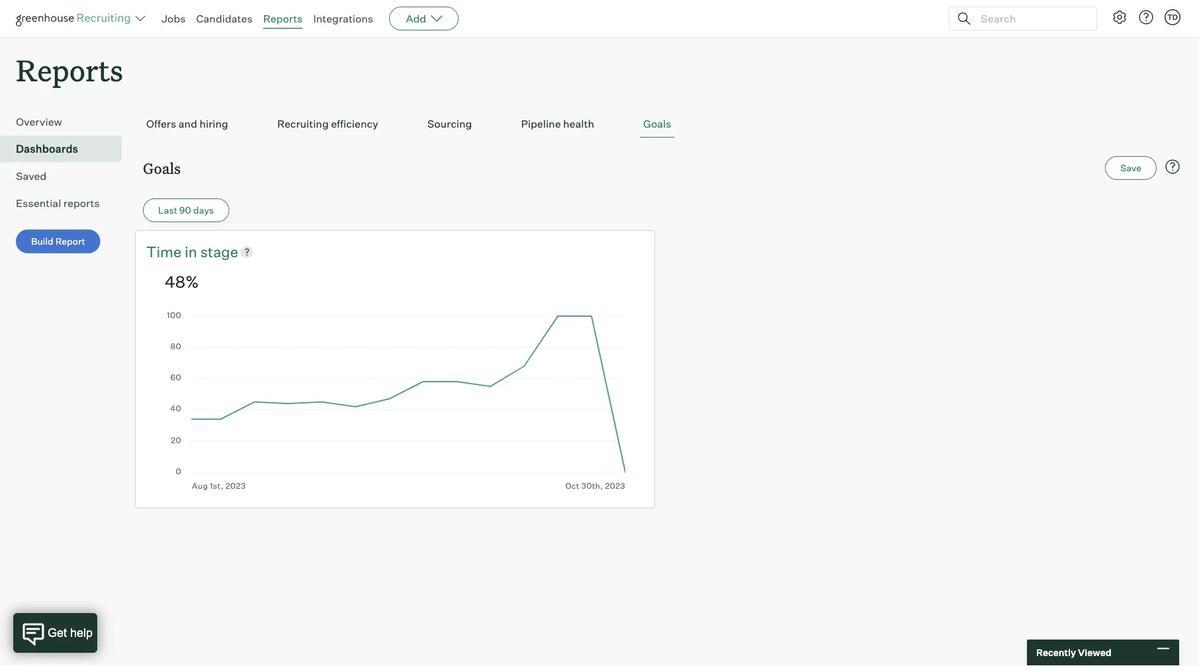 Task type: vqa. For each thing, say whether or not it's contained in the screenshot.
for corresponding to Designer (50) Interview to schedule for Technical Interview
no



Task type: locate. For each thing, give the bounding box(es) containing it.
time in
[[146, 243, 200, 261]]

1 horizontal spatial reports
[[263, 12, 303, 25]]

last 90 days
[[158, 205, 214, 216]]

0 vertical spatial goals
[[644, 117, 672, 131]]

reports link
[[263, 12, 303, 25]]

build report button
[[16, 230, 100, 254]]

td button
[[1163, 7, 1184, 28]]

report
[[55, 236, 85, 247]]

in link
[[185, 242, 200, 262]]

tab list
[[143, 111, 1184, 138]]

reports
[[63, 197, 100, 210]]

last
[[158, 205, 177, 216]]

1 vertical spatial goals
[[143, 158, 181, 178]]

essential reports link
[[16, 195, 117, 211]]

saved link
[[16, 168, 117, 184]]

td
[[1168, 13, 1179, 22]]

configure image
[[1112, 9, 1128, 25]]

last 90 days button
[[143, 199, 229, 223]]

save button
[[1106, 156, 1157, 180]]

goals
[[644, 117, 672, 131], [143, 158, 181, 178]]

goals inside button
[[644, 117, 672, 131]]

reports down greenhouse recruiting image
[[16, 50, 123, 89]]

greenhouse recruiting image
[[16, 11, 135, 26]]

pipeline health button
[[518, 111, 598, 138]]

sourcing button
[[424, 111, 476, 138]]

essential
[[16, 197, 61, 210]]

efficiency
[[331, 117, 379, 131]]

jobs link
[[162, 12, 186, 25]]

health
[[563, 117, 595, 131]]

Search text field
[[978, 9, 1085, 28]]

dashboards link
[[16, 141, 117, 157]]

build
[[31, 236, 53, 247]]

recruiting efficiency
[[277, 117, 379, 131]]

td button
[[1165, 9, 1181, 25]]

0 horizontal spatial goals
[[143, 158, 181, 178]]

reports right the candidates
[[263, 12, 303, 25]]

reports
[[263, 12, 303, 25], [16, 50, 123, 89]]

1 vertical spatial reports
[[16, 50, 123, 89]]

recently
[[1037, 648, 1077, 659]]

xychart image
[[165, 313, 626, 491]]

0 vertical spatial reports
[[263, 12, 303, 25]]

time
[[146, 243, 182, 261]]

pipeline health
[[521, 117, 595, 131]]

integrations
[[313, 12, 374, 25]]

1 horizontal spatial goals
[[644, 117, 672, 131]]



Task type: describe. For each thing, give the bounding box(es) containing it.
days
[[193, 205, 214, 216]]

build report
[[31, 236, 85, 247]]

goals button
[[640, 111, 675, 138]]

time link
[[146, 242, 185, 262]]

recruiting
[[277, 117, 329, 131]]

recently viewed
[[1037, 648, 1112, 659]]

hiring
[[200, 117, 228, 131]]

jobs
[[162, 12, 186, 25]]

tab list containing offers and hiring
[[143, 111, 1184, 138]]

save
[[1121, 162, 1142, 174]]

viewed
[[1079, 648, 1112, 659]]

48%
[[165, 272, 199, 292]]

90
[[179, 205, 191, 216]]

stage
[[200, 243, 238, 261]]

candidates
[[196, 12, 253, 25]]

overview link
[[16, 114, 117, 130]]

candidates link
[[196, 12, 253, 25]]

essential reports
[[16, 197, 100, 210]]

saved
[[16, 170, 47, 183]]

pipeline
[[521, 117, 561, 131]]

offers
[[146, 117, 176, 131]]

dashboards
[[16, 142, 78, 156]]

in
[[185, 243, 197, 261]]

0 horizontal spatial reports
[[16, 50, 123, 89]]

and
[[179, 117, 197, 131]]

overview
[[16, 115, 62, 129]]

add button
[[389, 7, 459, 30]]

recruiting efficiency button
[[274, 111, 382, 138]]

sourcing
[[428, 117, 472, 131]]

faq image
[[1165, 159, 1181, 175]]

stage link
[[200, 242, 238, 262]]

add
[[406, 12, 427, 25]]

offers and hiring button
[[143, 111, 232, 138]]

offers and hiring
[[146, 117, 228, 131]]

integrations link
[[313, 12, 374, 25]]



